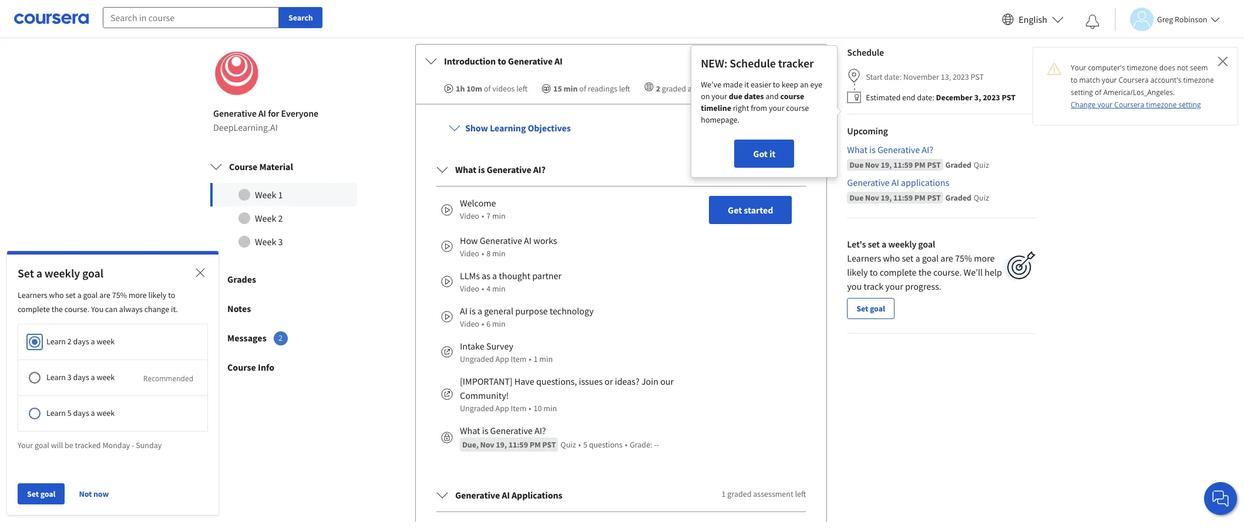 Task type: describe. For each thing, give the bounding box(es) containing it.
19, inside generative ai applications due nov 19, 11:59 pm pst graded quiz
[[881, 193, 892, 204]]

a inside 'learners who set a goal are 75% more likely to complete the course. you can always change it.'
[[77, 290, 81, 301]]

help center image
[[1214, 492, 1228, 506]]

0 vertical spatial date:
[[884, 72, 902, 83]]

week for week 2
[[255, 213, 276, 225]]

show learning objectives button
[[440, 114, 580, 142]]

video inside how generative ai works video • 8 min
[[460, 249, 479, 259]]

sunday
[[136, 441, 162, 451]]

course for course info
[[227, 362, 256, 374]]

survey
[[486, 341, 514, 353]]

the for we'll
[[919, 267, 932, 279]]

we've made it easier to keep an eye on your
[[701, 80, 823, 102]]

min right the 15
[[564, 83, 578, 94]]

1 horizontal spatial date:
[[917, 93, 935, 103]]

assessment for what is generative ai?
[[753, 164, 794, 174]]

deeplearning.ai
[[213, 122, 278, 134]]

nov inside generative ai applications due nov 19, 11:59 pm pst graded quiz
[[865, 193, 879, 204]]

not
[[79, 489, 92, 500]]

learners for learners who set a goal are 75% more likely to complete the course. we'll help you track your progress.
[[847, 253, 881, 265]]

what for what is generative ai? due, nov 19, 11:59 pm pst quiz • 5 questions • grade: --
[[460, 426, 480, 437]]

0 horizontal spatial set goal button
[[18, 484, 65, 505]]

8
[[487, 249, 491, 259]]

not now button
[[74, 484, 114, 505]]

min inside ai is a general purpose technology video • 6 min
[[492, 319, 506, 330]]

learners for learners who set a goal are 75% more likely to complete the course. you can always change it.
[[18, 290, 47, 301]]

7
[[487, 211, 491, 222]]

goal inside 'learners who set a goal are 75% more likely to complete the course. you can always change it.'
[[83, 290, 98, 301]]

everyone
[[281, 108, 319, 120]]

0 vertical spatial set
[[18, 266, 34, 281]]

monday
[[102, 441, 130, 451]]

0 horizontal spatial 2023
[[953, 72, 969, 83]]

help
[[985, 267, 1002, 279]]

15 min of readings left
[[554, 83, 630, 94]]

does
[[1160, 63, 1176, 73]]

goal left 'not'
[[40, 489, 56, 500]]

timeline
[[701, 103, 731, 114]]

it inside button
[[770, 148, 776, 160]]

change
[[1071, 100, 1096, 110]]

applications
[[512, 490, 563, 502]]

is for what is generative ai?
[[478, 164, 485, 176]]

is for what is generative ai? due nov 19, 11:59 pm pst graded quiz
[[870, 144, 876, 156]]

week 2
[[255, 213, 283, 225]]

course info link
[[199, 353, 368, 383]]

ungraded inside intake survey ungraded app item • 1 min
[[460, 355, 494, 365]]

week 2 link
[[210, 207, 357, 231]]

ungraded inside [important] have questions, issues or ideas? join our community! ungraded app item • 10 min
[[460, 404, 494, 414]]

complete for learners who set a goal are 75% more likely to complete the course. we'll help you track your progress.
[[880, 267, 917, 279]]

week 3 link
[[210, 231, 357, 254]]

generative ai applications
[[455, 490, 563, 502]]

due,
[[462, 440, 479, 451]]

ai? for what is generative ai?
[[533, 164, 546, 176]]

to inside 'learners who set a goal are 75% more likely to complete the course. you can always change it.'
[[168, 290, 175, 301]]

1 horizontal spatial 2023
[[983, 93, 1000, 103]]

pst inside what is generative ai? due, nov 19, 11:59 pm pst quiz • 5 questions • grade: --
[[542, 440, 556, 451]]

your for your goal will be tracked monday - sunday
[[18, 441, 33, 451]]

greg
[[1158, 14, 1174, 24]]

english button
[[998, 0, 1069, 38]]

purpose
[[515, 306, 548, 318]]

a inside llms as a thought partner video • 4 min
[[492, 271, 497, 282]]

course info
[[227, 362, 275, 374]]

set a weekly goal dialog
[[7, 252, 258, 516]]

video inside ai is a general purpose technology video • 6 min
[[460, 319, 479, 330]]

let's set a weekly goal
[[847, 239, 936, 251]]

for
[[268, 108, 279, 120]]

join
[[642, 376, 659, 388]]

19, for what is generative ai? due nov 19, 11:59 pm pst graded quiz
[[881, 160, 892, 171]]

estimated end date: december 3, 2023 pst
[[866, 93, 1016, 103]]

track
[[864, 281, 884, 293]]

likely for track
[[847, 267, 868, 279]]

generative inside 'what is generative ai? due nov 19, 11:59 pm pst graded quiz'
[[878, 144, 920, 156]]

week 1
[[255, 189, 283, 201]]

what for what is generative ai?
[[455, 164, 477, 176]]

more for can
[[129, 290, 147, 301]]

now
[[93, 489, 109, 500]]

item inside [important] have questions, issues or ideas? join our community! ungraded app item • 10 min
[[511, 404, 527, 414]]

min inside how generative ai works video • 8 min
[[492, 249, 506, 259]]

1 vertical spatial timezone
[[1184, 75, 1214, 85]]

grades
[[227, 274, 256, 286]]

got it
[[753, 148, 776, 160]]

it.
[[171, 304, 178, 315]]

[important]
[[460, 376, 513, 388]]

a inside ai is a general purpose technology video • 6 min
[[478, 306, 482, 318]]

works
[[534, 235, 557, 247]]

ai inside generative ai for everyone deeplearning.ai
[[258, 108, 266, 120]]

objectives
[[528, 122, 571, 134]]

start date: november 13, 2023 pst
[[866, 72, 984, 83]]

greg robinson button
[[1115, 7, 1221, 31]]

2 vertical spatial timezone
[[1147, 100, 1177, 110]]

generative ai applications link
[[847, 176, 1036, 190]]

course inside right from your course homepage.
[[786, 103, 809, 114]]

generative ai for everyone deeplearning.ai
[[213, 108, 319, 134]]

it inside the "we've made it easier to keep an eye on your"
[[745, 80, 749, 90]]

app inside [important] have questions, issues or ideas? join our community! ungraded app item • 10 min
[[496, 404, 509, 414]]

3 for learn
[[67, 373, 72, 383]]

1 horizontal spatial setting
[[1179, 100, 1201, 110]]

set goal for the leftmost set goal button
[[27, 489, 56, 500]]

6
[[487, 319, 491, 330]]

video inside welcome video • 7 min
[[460, 211, 479, 222]]

likely for change
[[148, 290, 166, 301]]

• left the questions
[[579, 440, 581, 451]]

show notifications image
[[1086, 15, 1100, 29]]

your inside learners who set a goal are 75% more likely to complete the course. we'll help you track your progress.
[[886, 281, 904, 293]]

0 vertical spatial graded
[[662, 83, 686, 94]]

made
[[723, 80, 743, 90]]

0 vertical spatial coursera
[[1119, 75, 1149, 85]]

set goal for the topmost set goal button
[[857, 304, 885, 315]]

11:59 for what is generative ai? due nov 19, 11:59 pm pst graded quiz
[[894, 160, 913, 171]]

set for the leftmost set goal button
[[27, 489, 39, 500]]

messages
[[227, 333, 267, 345]]

as
[[482, 271, 491, 282]]

set a weekly goal
[[18, 266, 103, 281]]

your inside the "we've made it easier to keep an eye on your"
[[712, 91, 727, 102]]

weekly inside dialog
[[45, 266, 80, 281]]

days for 5
[[73, 408, 89, 419]]

tracked
[[75, 441, 101, 451]]

your goal will be tracked monday - sunday
[[18, 441, 162, 451]]

progress.
[[905, 281, 942, 293]]

course material button
[[201, 151, 367, 184]]

• inside llms as a thought partner video • 4 min
[[482, 284, 484, 295]]

ai inside generative ai applications due nov 19, 11:59 pm pst graded quiz
[[892, 177, 899, 189]]

2 up 'course info' link
[[279, 334, 283, 344]]

graded inside generative ai applications due nov 19, 11:59 pm pst graded quiz
[[946, 193, 972, 204]]

ai left applications at left
[[502, 490, 510, 502]]

are for we'll
[[941, 253, 953, 265]]

ai? for what is generative ai? due nov 19, 11:59 pm pst graded quiz
[[922, 144, 934, 156]]

right from your course homepage.
[[701, 103, 809, 125]]

2 graded assessments left
[[656, 83, 744, 94]]

what is generative ai? due nov 19, 11:59 pm pst graded quiz
[[847, 144, 990, 171]]

get started
[[728, 205, 773, 216]]

intake survey ungraded app item • 1 min
[[460, 341, 553, 365]]

2 down the week 1 link
[[278, 213, 283, 225]]

days for 3
[[73, 373, 89, 383]]

pst right 3,
[[1002, 93, 1016, 103]]

- inside set a weekly goal dialog
[[132, 441, 134, 451]]

graded for generative ai applications
[[728, 490, 752, 500]]

your inside right from your course homepage.
[[769, 103, 785, 114]]

have
[[515, 376, 535, 388]]

get started button
[[709, 197, 792, 225]]

10
[[534, 404, 542, 414]]

seem
[[1190, 63, 1208, 73]]

new: schedule tracker
[[701, 56, 814, 71]]

thought
[[499, 271, 531, 282]]

min inside [important] have questions, issues or ideas? join our community! ungraded app item • 10 min
[[544, 404, 557, 414]]

change your coursera timezone setting link
[[1071, 100, 1201, 110]]

goal left will
[[35, 441, 49, 451]]

75% for we'll
[[955, 253, 972, 265]]

december
[[936, 93, 973, 103]]

ai inside ai is a general purpose technology video • 6 min
[[460, 306, 468, 318]]

notes
[[227, 303, 251, 315]]

november
[[904, 72, 939, 83]]

material
[[259, 161, 293, 173]]

goal down track
[[870, 304, 885, 315]]

start
[[866, 72, 883, 83]]

welcome video • 7 min
[[460, 198, 506, 222]]

greg robinson
[[1158, 14, 1208, 24]]

2 down "introduction to generative ai" dropdown button
[[656, 83, 661, 94]]

welcome
[[460, 198, 496, 209]]

week 3
[[255, 236, 283, 248]]

• inside intake survey ungraded app item • 1 min
[[529, 355, 532, 365]]

5 inside what is generative ai? due, nov 19, 11:59 pm pst quiz • 5 questions • grade: --
[[583, 440, 588, 451]]

always
[[119, 304, 143, 315]]

from
[[751, 103, 767, 114]]

of for readings
[[580, 83, 586, 94]]

• inside ai is a general purpose technology video • 6 min
[[482, 319, 484, 330]]

set for learners who set a goal are 75% more likely to complete the course. you can always change it.
[[65, 290, 76, 301]]

1 horizontal spatial weekly
[[888, 239, 917, 251]]

pm for what is generative ai? due, nov 19, 11:59 pm pst quiz • 5 questions • grade: --
[[530, 440, 541, 451]]

deeplearning.ai image
[[213, 50, 260, 97]]

learners who set a goal are 75% more likely to complete the course. you can always change it.
[[18, 290, 178, 315]]

5 inside set a weekly goal 'option group'
[[67, 408, 72, 419]]

search button
[[279, 7, 322, 28]]

complete for learners who set a goal are 75% more likely to complete the course. you can always change it.
[[18, 304, 50, 315]]

0 vertical spatial timezone
[[1127, 63, 1158, 73]]

75% for you
[[112, 290, 127, 301]]



Task type: locate. For each thing, give the bounding box(es) containing it.
is inside what is generative ai? due, nov 19, 11:59 pm pst quiz • 5 questions • grade: --
[[482, 426, 488, 437]]

0 horizontal spatial more
[[129, 290, 147, 301]]

0 vertical spatial ai?
[[922, 144, 934, 156]]

set for learners who set a goal are 75% more likely to complete the course. we'll help you track your progress.
[[902, 253, 914, 265]]

0 vertical spatial 11:59
[[894, 160, 913, 171]]

video down how
[[460, 249, 479, 259]]

course. left we'll on the right of page
[[934, 267, 962, 279]]

goal inside learners who set a goal are 75% more likely to complete the course. we'll help you track your progress.
[[922, 253, 939, 265]]

0 horizontal spatial who
[[49, 290, 64, 301]]

is for ai is a general purpose technology video • 6 min
[[470, 306, 476, 318]]

2023 right 3,
[[983, 93, 1000, 103]]

to inside your computer's timezone does not seem to match your coursera account's timezone setting of america/los_angeles. change your coursera timezone setting
[[1071, 75, 1078, 85]]

0 horizontal spatial learners
[[18, 290, 47, 301]]

english
[[1019, 13, 1048, 25]]

estimated
[[866, 93, 901, 103]]

0 vertical spatial pm
[[915, 160, 926, 171]]

4
[[487, 284, 491, 295]]

1 horizontal spatial set goal button
[[847, 299, 895, 320]]

more
[[974, 253, 995, 265], [129, 290, 147, 301]]

[important] have questions, issues or ideas? join our community! ungraded app item • 10 min
[[460, 376, 674, 414]]

2 item from the top
[[511, 404, 527, 414]]

are up the can
[[99, 290, 110, 301]]

1 horizontal spatial 3
[[278, 236, 283, 248]]

to inside learners who set a goal are 75% more likely to complete the course. we'll help you track your progress.
[[870, 267, 878, 279]]

week up week 2
[[255, 189, 276, 201]]

week for learn 5 days a week
[[97, 408, 115, 419]]

✕
[[1218, 51, 1229, 71]]

3 days from the top
[[73, 408, 89, 419]]

• inside [important] have questions, issues or ideas? join our community! ungraded app item • 10 min
[[529, 404, 532, 414]]

0 vertical spatial quiz
[[974, 160, 990, 171]]

0 horizontal spatial it
[[745, 80, 749, 90]]

community!
[[460, 390, 509, 402]]

what up welcome
[[455, 164, 477, 176]]

week for learn 2 days a week
[[97, 337, 115, 347]]

graded for what is generative ai?
[[728, 164, 752, 174]]

is for what is generative ai? due, nov 19, 11:59 pm pst quiz • 5 questions • grade: --
[[482, 426, 488, 437]]

left
[[517, 83, 528, 94], [619, 83, 630, 94], [733, 83, 744, 94], [795, 164, 806, 174], [795, 490, 806, 500]]

set
[[18, 266, 34, 281], [857, 304, 869, 315], [27, 489, 39, 500]]

0 vertical spatial set goal
[[857, 304, 885, 315]]

pst inside generative ai applications due nov 19, 11:59 pm pst graded quiz
[[927, 193, 941, 204]]

to up it.
[[168, 290, 175, 301]]

11:59 for what is generative ai? due, nov 19, 11:59 pm pst quiz • 5 questions • grade: --
[[509, 440, 528, 451]]

your inside your computer's timezone does not seem to match your coursera account's timezone setting of america/los_angeles. change your coursera timezone setting
[[1071, 63, 1087, 73]]

show learning objectives
[[465, 122, 571, 134]]

0 horizontal spatial set
[[65, 290, 76, 301]]

min inside welcome video • 7 min
[[492, 211, 506, 222]]

11:59 inside what is generative ai? due, nov 19, 11:59 pm pst quiz • 5 questions • grade: --
[[509, 440, 528, 451]]

3 week from the top
[[97, 408, 115, 419]]

close image
[[193, 266, 207, 280]]

generative inside dropdown button
[[508, 55, 553, 67]]

coursera down america/los_angeles.
[[1115, 100, 1145, 110]]

are inside learners who set a goal are 75% more likely to complete the course. we'll help you track your progress.
[[941, 253, 953, 265]]

0 vertical spatial complete
[[880, 267, 917, 279]]

quiz inside 'what is generative ai? due nov 19, 11:59 pm pst graded quiz'
[[974, 160, 990, 171]]

1 horizontal spatial 75%
[[955, 253, 972, 265]]

0 vertical spatial likely
[[847, 267, 868, 279]]

learn for learn 2 days a week
[[46, 337, 66, 347]]

1 graded assessment left
[[722, 164, 806, 174], [722, 490, 806, 500]]

pm inside what is generative ai? due, nov 19, 11:59 pm pst quiz • 5 questions • grade: --
[[530, 440, 541, 451]]

are inside 'learners who set a goal are 75% more likely to complete the course. you can always change it.'
[[99, 290, 110, 301]]

days for 2
[[73, 337, 89, 347]]

1 vertical spatial it
[[770, 148, 776, 160]]

your right track
[[886, 281, 904, 293]]

1 graded assessment left for generative ai applications
[[722, 490, 806, 500]]

min right 6 at the left bottom
[[492, 319, 506, 330]]

your inside set a weekly goal dialog
[[18, 441, 33, 451]]

2 vertical spatial ai?
[[535, 426, 546, 437]]

2 graded from the top
[[946, 193, 972, 204]]

0 vertical spatial weekly
[[888, 239, 917, 251]]

0 vertical spatial app
[[496, 355, 509, 365]]

coursera up america/los_angeles.
[[1119, 75, 1149, 85]]

1 vertical spatial ai?
[[533, 164, 546, 176]]

is left general
[[470, 306, 476, 318]]

3 video from the top
[[460, 284, 479, 295]]

learn 2 days a week
[[46, 337, 115, 347]]

course inside dropdown button
[[229, 161, 258, 173]]

week for learn 3 days a week
[[97, 373, 115, 383]]

nov right due,
[[480, 440, 494, 451]]

11:59 down applications
[[894, 193, 913, 204]]

1 vertical spatial learn
[[46, 373, 66, 383]]

weekly up 'learners who set a goal are 75% more likely to complete the course. you can always change it.'
[[45, 266, 80, 281]]

2 up learn 3 days a week
[[67, 337, 72, 347]]

0 vertical spatial ungraded
[[460, 355, 494, 365]]

1 vertical spatial course.
[[65, 304, 89, 315]]

what down upcoming
[[847, 144, 868, 156]]

technology
[[550, 306, 594, 318]]

pst inside 'what is generative ai? due nov 19, 11:59 pm pst graded quiz'
[[927, 160, 941, 171]]

generative inside generative ai for everyone deeplearning.ai
[[213, 108, 257, 120]]

who down the let's set a weekly goal
[[883, 253, 900, 265]]

1 ungraded from the top
[[460, 355, 494, 365]]

set
[[868, 239, 880, 251], [902, 253, 914, 265], [65, 290, 76, 301]]

0 horizontal spatial 5
[[67, 408, 72, 419]]

0 vertical spatial 2023
[[953, 72, 969, 83]]

who inside 'learners who set a goal are 75% more likely to complete the course. you can always change it.'
[[49, 290, 64, 301]]

1 horizontal spatial 5
[[583, 440, 588, 451]]

how generative ai works video • 8 min
[[460, 235, 557, 259]]

•
[[482, 211, 484, 222], [482, 249, 484, 259], [482, 284, 484, 295], [482, 319, 484, 330], [529, 355, 532, 365], [529, 404, 532, 414], [579, 440, 581, 451], [625, 440, 628, 451]]

your down "computer's"
[[1102, 75, 1117, 85]]

coursera image
[[14, 10, 89, 28]]

ai inside dropdown button
[[555, 55, 563, 67]]

complete inside 'learners who set a goal are 75% more likely to complete the course. you can always change it.'
[[18, 304, 50, 315]]

eye
[[810, 80, 823, 90]]

your computer's timezone does not seem to match your coursera account's timezone setting of america/los_angeles. change your coursera timezone setting
[[1071, 63, 1214, 110]]

what for what is generative ai? due nov 19, 11:59 pm pst graded quiz
[[847, 144, 868, 156]]

item down survey
[[511, 355, 527, 365]]

0 vertical spatial 75%
[[955, 253, 972, 265]]

19, inside 'what is generative ai? due nov 19, 11:59 pm pst graded quiz'
[[881, 160, 892, 171]]

what up due,
[[460, 426, 480, 437]]

the for you
[[52, 304, 63, 315]]

locked image
[[441, 433, 453, 444]]

0 horizontal spatial are
[[99, 290, 110, 301]]

who for learners who set a goal are 75% more likely to complete the course. you can always change it.
[[49, 290, 64, 301]]

1 vertical spatial quiz
[[974, 193, 990, 204]]

timezone up america/los_angeles.
[[1127, 63, 1158, 73]]

1 vertical spatial course
[[786, 103, 809, 114]]

introduction
[[444, 55, 496, 67]]

generative inside what is generative ai? due, nov 19, 11:59 pm pst quiz • 5 questions • grade: --
[[490, 426, 533, 437]]

app inside intake survey ungraded app item • 1 min
[[496, 355, 509, 365]]

the
[[919, 267, 932, 279], [52, 304, 63, 315]]

course down an
[[786, 103, 809, 114]]

0 vertical spatial item
[[511, 355, 527, 365]]

likely
[[847, 267, 868, 279], [148, 290, 166, 301]]

llms
[[460, 271, 480, 282]]

learn up learn 3 days a week
[[46, 337, 66, 347]]

learn for learn 3 days a week
[[46, 373, 66, 383]]

are up the progress.
[[941, 253, 953, 265]]

due down upcoming
[[850, 160, 864, 171]]

1 vertical spatial weekly
[[45, 266, 80, 281]]

due dates and
[[729, 91, 781, 102]]

0 horizontal spatial course.
[[65, 304, 89, 315]]

1 horizontal spatial set goal
[[857, 304, 885, 315]]

1 horizontal spatial complete
[[880, 267, 917, 279]]

introduction to generative ai
[[444, 55, 563, 67]]

timezone mismatch warning modal dialog
[[1033, 47, 1239, 126]]

coursera
[[1119, 75, 1149, 85], [1115, 100, 1145, 110]]

2 video from the top
[[460, 249, 479, 259]]

your
[[1102, 75, 1117, 85], [712, 91, 727, 102], [1098, 100, 1113, 110], [769, 103, 785, 114], [886, 281, 904, 293]]

ai? down 10
[[535, 426, 546, 437]]

your right the change
[[1098, 100, 1113, 110]]

setting down account's
[[1179, 100, 1201, 110]]

complete up track
[[880, 267, 917, 279]]

min inside llms as a thought partner video • 4 min
[[492, 284, 506, 295]]

robinson
[[1175, 14, 1208, 24]]

1 vertical spatial more
[[129, 290, 147, 301]]

2 horizontal spatial set
[[902, 253, 914, 265]]

info
[[258, 362, 275, 374]]

ai? up applications
[[922, 144, 934, 156]]

19, down upcoming
[[881, 160, 892, 171]]

nov for what is generative ai? due nov 19, 11:59 pm pst graded quiz
[[865, 160, 879, 171]]

0 vertical spatial more
[[974, 253, 995, 265]]

0 vertical spatial set
[[868, 239, 880, 251]]

min inside intake survey ungraded app item • 1 min
[[540, 355, 553, 365]]

video left 6 at the left bottom
[[460, 319, 479, 330]]

not
[[1177, 63, 1189, 73]]

goal up 'learners who set a goal are 75% more likely to complete the course. you can always change it.'
[[82, 266, 103, 281]]

1 graded assessment left for what is generative ai?
[[722, 164, 806, 174]]

1 vertical spatial complete
[[18, 304, 50, 315]]

who inside learners who set a goal are 75% more likely to complete the course. we'll help you track your progress.
[[883, 253, 900, 265]]

course
[[229, 161, 258, 173], [227, 362, 256, 374]]

• left 6 at the left bottom
[[482, 319, 484, 330]]

• left grade:
[[625, 440, 628, 451]]

nov down upcoming
[[865, 160, 879, 171]]

ai left applications
[[892, 177, 899, 189]]

learn 5 days a week
[[46, 408, 115, 419]]

ai inside how generative ai works video • 8 min
[[524, 235, 532, 247]]

0 vertical spatial 5
[[67, 408, 72, 419]]

week down the can
[[97, 337, 115, 347]]

generative inside how generative ai works video • 8 min
[[480, 235, 522, 247]]

your left will
[[18, 441, 33, 451]]

learners inside learners who set a goal are 75% more likely to complete the course. we'll help you track your progress.
[[847, 253, 881, 265]]

0 vertical spatial 3
[[278, 236, 283, 248]]

likely inside 'learners who set a goal are 75% more likely to complete the course. you can always change it.'
[[148, 290, 166, 301]]

pm inside generative ai applications due nov 19, 11:59 pm pst graded quiz
[[915, 193, 926, 204]]

how
[[460, 235, 478, 247]]

likely inside learners who set a goal are 75% more likely to complete the course. we'll help you track your progress.
[[847, 267, 868, 279]]

11:59
[[894, 160, 913, 171], [894, 193, 913, 204], [509, 440, 528, 451]]

are for you
[[99, 290, 110, 301]]

days down learn 2 days a week
[[73, 373, 89, 383]]

1 horizontal spatial who
[[883, 253, 900, 265]]

got
[[753, 148, 768, 160]]

ideas?
[[615, 376, 640, 388]]

1 vertical spatial set
[[857, 304, 869, 315]]

video down welcome
[[460, 211, 479, 222]]

0 vertical spatial what
[[847, 144, 868, 156]]

set goal left 'not'
[[27, 489, 56, 500]]

quiz inside what is generative ai? due, nov 19, 11:59 pm pst quiz • 5 questions • grade: --
[[561, 440, 576, 451]]

get
[[728, 205, 742, 216]]

5 up be
[[67, 408, 72, 419]]

who for learners who set a goal are 75% more likely to complete the course. we'll help you track your progress.
[[883, 253, 900, 265]]

0 horizontal spatial 75%
[[112, 290, 127, 301]]

0 vertical spatial learn
[[46, 337, 66, 347]]

course. inside learners who set a goal are 75% more likely to complete the course. we'll help you track your progress.
[[934, 267, 962, 279]]

the up the progress.
[[919, 267, 932, 279]]

1 horizontal spatial schedule
[[847, 47, 884, 58]]

is up welcome
[[478, 164, 485, 176]]

pm inside 'what is generative ai? due nov 19, 11:59 pm pst graded quiz'
[[915, 160, 926, 171]]

2 vertical spatial week
[[97, 408, 115, 419]]

ai? down objectives
[[533, 164, 546, 176]]

week for week 3
[[255, 236, 276, 248]]

quiz down the what is generative ai? link
[[974, 160, 990, 171]]

1 vertical spatial graded
[[946, 193, 972, 204]]

11:59 inside 'what is generative ai? due nov 19, 11:59 pm pst graded quiz'
[[894, 160, 913, 171]]

1 assessment from the top
[[753, 164, 794, 174]]

goal up you on the bottom left of the page
[[83, 290, 98, 301]]

generative
[[508, 55, 553, 67], [213, 108, 257, 120], [878, 144, 920, 156], [487, 164, 532, 176], [847, 177, 890, 189], [480, 235, 522, 247], [490, 426, 533, 437], [455, 490, 500, 502]]

schedule
[[847, 47, 884, 58], [730, 56, 776, 71]]

due inside 'what is generative ai? due nov 19, 11:59 pm pst graded quiz'
[[850, 160, 864, 171]]

set inside 'learners who set a goal are 75% more likely to complete the course. you can always change it.'
[[65, 290, 76, 301]]

of inside your computer's timezone does not seem to match your coursera account's timezone setting of america/los_angeles. change your coursera timezone setting
[[1095, 88, 1102, 98]]

75% up we'll on the right of page
[[955, 253, 972, 265]]

partner
[[532, 271, 562, 282]]

pm
[[915, 160, 926, 171], [915, 193, 926, 204], [530, 440, 541, 451]]

0 vertical spatial days
[[73, 337, 89, 347]]

on
[[701, 91, 710, 102]]

2 1 graded assessment left from the top
[[722, 490, 806, 500]]

learn for learn 5 days a week
[[46, 408, 66, 419]]

setting up the change
[[1071, 88, 1093, 98]]

0 horizontal spatial the
[[52, 304, 63, 315]]

more for help
[[974, 253, 995, 265]]

you
[[847, 281, 862, 293]]

or
[[605, 376, 613, 388]]

set goal button
[[847, 299, 895, 320], [18, 484, 65, 505]]

quiz inside generative ai applications due nov 19, 11:59 pm pst graded quiz
[[974, 193, 990, 204]]

complete down set a weekly goal
[[18, 304, 50, 315]]

1 item from the top
[[511, 355, 527, 365]]

1 vertical spatial course
[[227, 362, 256, 374]]

course inside 'course timeline'
[[781, 91, 805, 102]]

quiz
[[974, 160, 990, 171], [974, 193, 990, 204], [561, 440, 576, 451]]

america/los_angeles.
[[1104, 88, 1175, 98]]

due up let's
[[850, 193, 864, 204]]

of right 10m
[[484, 83, 491, 94]]

homepage.
[[701, 115, 740, 125]]

graded down the what is generative ai? link
[[946, 160, 972, 171]]

15
[[554, 83, 562, 94]]

grade:
[[630, 440, 653, 451]]

of
[[484, 83, 491, 94], [580, 83, 586, 94], [1095, 88, 1102, 98]]

week up monday
[[97, 408, 115, 419]]

0 vertical spatial your
[[1071, 63, 1087, 73]]

1 vertical spatial your
[[18, 441, 33, 451]]

1 vertical spatial date:
[[917, 93, 935, 103]]

chat with us image
[[1212, 490, 1230, 509]]

19, up the let's set a weekly goal
[[881, 193, 892, 204]]

goal up the progress.
[[922, 253, 939, 265]]

1 vertical spatial likely
[[148, 290, 166, 301]]

1 horizontal spatial are
[[941, 253, 953, 265]]

pst up 3,
[[971, 72, 984, 83]]

ai? inside 'what is generative ai? due nov 19, 11:59 pm pst graded quiz'
[[922, 144, 934, 156]]

schedule up start
[[847, 47, 884, 58]]

nov inside 'what is generative ai? due nov 19, 11:59 pm pst graded quiz'
[[865, 160, 879, 171]]

1 vertical spatial coursera
[[1115, 100, 1145, 110]]

show
[[465, 122, 488, 134]]

75% inside learners who set a goal are 75% more likely to complete the course. we'll help you track your progress.
[[955, 253, 972, 265]]

11:59 right due,
[[509, 440, 528, 451]]

ai? inside what is generative ai? due, nov 19, 11:59 pm pst quiz • 5 questions • grade: --
[[535, 426, 546, 437]]

1 vertical spatial learners
[[18, 290, 47, 301]]

✕ button
[[1218, 51, 1229, 71]]

pm down applications
[[915, 193, 926, 204]]

what is generative ai? link
[[847, 143, 1036, 157]]

2 days from the top
[[73, 373, 89, 383]]

to inside dropdown button
[[498, 55, 506, 67]]

got it button
[[735, 140, 795, 168]]

2 week from the top
[[97, 373, 115, 383]]

0 vertical spatial course
[[229, 161, 258, 173]]

2 learn from the top
[[46, 373, 66, 383]]

pst up applications at left
[[542, 440, 556, 451]]

0 vertical spatial are
[[941, 253, 953, 265]]

more up always
[[129, 290, 147, 301]]

ungraded
[[460, 355, 494, 365], [460, 404, 494, 414]]

app down community!
[[496, 404, 509, 414]]

2 inside set a weekly goal 'option group'
[[67, 337, 72, 347]]

0 vertical spatial week
[[255, 189, 276, 201]]

week down week 2
[[255, 236, 276, 248]]

quiz for applications
[[974, 193, 990, 204]]

assessments
[[688, 83, 732, 94]]

2 week from the top
[[255, 213, 276, 225]]

of left readings
[[580, 83, 586, 94]]

1 inside intake survey ungraded app item • 1 min
[[534, 355, 538, 365]]

0 vertical spatial course.
[[934, 267, 962, 279]]

2 due from the top
[[850, 193, 864, 204]]

it right got
[[770, 148, 776, 160]]

we've
[[701, 80, 722, 90]]

2 vertical spatial nov
[[480, 440, 494, 451]]

1 due from the top
[[850, 160, 864, 171]]

2 vertical spatial 11:59
[[509, 440, 528, 451]]

more inside 'learners who set a goal are 75% more likely to complete the course. you can always change it.'
[[129, 290, 147, 301]]

of for videos
[[484, 83, 491, 94]]

75% up the can
[[112, 290, 127, 301]]

3 for week
[[278, 236, 283, 248]]

set goal button left 'not'
[[18, 484, 65, 505]]

account's
[[1151, 75, 1182, 85]]

75% inside 'learners who set a goal are 75% more likely to complete the course. you can always change it.'
[[112, 290, 127, 301]]

4 video from the top
[[460, 319, 479, 330]]

our
[[661, 376, 674, 388]]

11:59 up applications
[[894, 160, 913, 171]]

pm down 10
[[530, 440, 541, 451]]

1 horizontal spatial of
[[580, 83, 586, 94]]

3 learn from the top
[[46, 408, 66, 419]]

graded inside 'what is generative ai? due nov 19, 11:59 pm pst graded quiz'
[[946, 160, 972, 171]]

learners inside 'learners who set a goal are 75% more likely to complete the course. you can always change it.'
[[18, 290, 47, 301]]

pm for what is generative ai? due nov 19, 11:59 pm pst graded quiz
[[915, 160, 926, 171]]

3 up learn 5 days a week
[[67, 373, 72, 383]]

1 horizontal spatial likely
[[847, 267, 868, 279]]

warning image
[[1048, 62, 1062, 76]]

1 vertical spatial days
[[73, 373, 89, 383]]

0 horizontal spatial schedule
[[730, 56, 776, 71]]

1 vertical spatial week
[[97, 373, 115, 383]]

1 horizontal spatial your
[[1071, 63, 1087, 73]]

0 vertical spatial the
[[919, 267, 932, 279]]

1 vertical spatial due
[[850, 193, 864, 204]]

course for course material
[[229, 161, 258, 173]]

and
[[766, 91, 779, 102]]

to inside the "we've made it easier to keep an eye on your"
[[773, 80, 780, 90]]

weekly up learners who set a goal are 75% more likely to complete the course. we'll help you track your progress.
[[888, 239, 917, 251]]

10m
[[467, 83, 482, 94]]

1 horizontal spatial more
[[974, 253, 995, 265]]

1 vertical spatial pm
[[915, 193, 926, 204]]

course. for you
[[65, 304, 89, 315]]

ungraded down community!
[[460, 404, 494, 414]]

due inside generative ai applications due nov 19, 11:59 pm pst graded quiz
[[850, 193, 864, 204]]

2 assessment from the top
[[753, 490, 794, 500]]

0 vertical spatial 1 graded assessment left
[[722, 164, 806, 174]]

0 vertical spatial setting
[[1071, 88, 1093, 98]]

to up 'videos'
[[498, 55, 506, 67]]

19, for what is generative ai? due, nov 19, 11:59 pm pst quiz • 5 questions • grade: --
[[496, 440, 507, 451]]

app down survey
[[496, 355, 509, 365]]

likely up 'change'
[[148, 290, 166, 301]]

0 vertical spatial assessment
[[753, 164, 794, 174]]

goal up learners who set a goal are 75% more likely to complete the course. we'll help you track your progress.
[[919, 239, 936, 251]]

generative inside generative ai applications due nov 19, 11:59 pm pst graded quiz
[[847, 177, 890, 189]]

set goal down track
[[857, 304, 885, 315]]

the inside 'learners who set a goal are 75% more likely to complete the course. you can always change it.'
[[52, 304, 63, 315]]

0 vertical spatial learners
[[847, 253, 881, 265]]

1 vertical spatial app
[[496, 404, 509, 414]]

1 vertical spatial 75%
[[112, 290, 127, 301]]

item inside intake survey ungraded app item • 1 min
[[511, 355, 527, 365]]

set goal inside set a weekly goal dialog
[[27, 489, 56, 500]]

ai left general
[[460, 306, 468, 318]]

set for the topmost set goal button
[[857, 304, 869, 315]]

what is generative ai? due, nov 19, 11:59 pm pst quiz • 5 questions • grade: --
[[460, 426, 659, 451]]

1 vertical spatial week
[[255, 213, 276, 225]]

11:59 inside generative ai applications due nov 19, 11:59 pm pst graded quiz
[[894, 193, 913, 204]]

1 vertical spatial nov
[[865, 193, 879, 204]]

course. inside 'learners who set a goal are 75% more likely to complete the course. you can always change it.'
[[65, 304, 89, 315]]

end
[[902, 93, 916, 103]]

19, inside what is generative ai? due, nov 19, 11:59 pm pst quiz • 5 questions • grade: --
[[496, 440, 507, 451]]

what inside what is generative ai? due, nov 19, 11:59 pm pst quiz • 5 questions • grade: --
[[460, 426, 480, 437]]

video inside llms as a thought partner video • 4 min
[[460, 284, 479, 295]]

assessment for generative ai applications
[[753, 490, 794, 500]]

week up learn 5 days a week
[[97, 373, 115, 383]]

1 vertical spatial 11:59
[[894, 193, 913, 204]]

1 app from the top
[[496, 355, 509, 365]]

min
[[564, 83, 578, 94], [492, 211, 506, 222], [492, 249, 506, 259], [492, 284, 506, 295], [492, 319, 506, 330], [540, 355, 553, 365], [544, 404, 557, 414]]

match
[[1080, 75, 1100, 85]]

learn up learn 5 days a week
[[46, 373, 66, 383]]

your for your computer's timezone does not seem to match your coursera account's timezone setting of america/los_angeles. change your coursera timezone setting
[[1071, 63, 1087, 73]]

set inside learners who set a goal are 75% more likely to complete the course. we'll help you track your progress.
[[902, 253, 914, 265]]

set goal button down track
[[847, 299, 895, 320]]

set down the let's set a weekly goal
[[902, 253, 914, 265]]

1 week from the top
[[97, 337, 115, 347]]

1 days from the top
[[73, 337, 89, 347]]

you
[[91, 304, 104, 315]]

0 vertical spatial set goal button
[[847, 299, 895, 320]]

2 vertical spatial what
[[460, 426, 480, 437]]

ai left the for
[[258, 108, 266, 120]]

1 horizontal spatial set
[[868, 239, 880, 251]]

1 vertical spatial set goal
[[27, 489, 56, 500]]

quiz for generative
[[561, 440, 576, 451]]

1 learn from the top
[[46, 337, 66, 347]]

is inside 'what is generative ai? due nov 19, 11:59 pm pst graded quiz'
[[870, 144, 876, 156]]

week for week 1
[[255, 189, 276, 201]]

0 horizontal spatial complete
[[18, 304, 50, 315]]

Search in course text field
[[103, 7, 279, 28]]

nov for what is generative ai? due, nov 19, 11:59 pm pst quiz • 5 questions • grade: --
[[480, 440, 494, 451]]

1 graded from the top
[[946, 160, 972, 171]]

set a weekly goal option group
[[18, 324, 258, 433]]

a inside learners who set a goal are 75% more likely to complete the course. we'll help you track your progress.
[[916, 253, 920, 265]]

• left 8
[[482, 249, 484, 259]]

graded down generative ai applications link
[[946, 193, 972, 204]]

0 vertical spatial week
[[97, 337, 115, 347]]

• inside how generative ai works video • 8 min
[[482, 249, 484, 259]]

date: right end
[[917, 93, 935, 103]]

timezone down account's
[[1147, 100, 1177, 110]]

1 1 graded assessment left from the top
[[722, 164, 806, 174]]

to up track
[[870, 267, 878, 279]]

19, right due,
[[496, 440, 507, 451]]

• inside welcome video • 7 min
[[482, 211, 484, 222]]

2 app from the top
[[496, 404, 509, 414]]

course. for we'll
[[934, 267, 962, 279]]

0 vertical spatial course
[[781, 91, 805, 102]]

1 vertical spatial what
[[455, 164, 477, 176]]

1 video from the top
[[460, 211, 479, 222]]

1 vertical spatial assessment
[[753, 490, 794, 500]]

will
[[51, 441, 63, 451]]

1 week from the top
[[255, 189, 276, 201]]

3 week from the top
[[255, 236, 276, 248]]

ai? for what is generative ai? due, nov 19, 11:59 pm pst quiz • 5 questions • grade: --
[[535, 426, 546, 437]]

general
[[484, 306, 514, 318]]

2 ungraded from the top
[[460, 404, 494, 414]]

2 vertical spatial learn
[[46, 408, 66, 419]]

assessment
[[753, 164, 794, 174], [753, 490, 794, 500]]

it up dates at the top of the page
[[745, 80, 749, 90]]

ai left works
[[524, 235, 532, 247]]

nov inside what is generative ai? due, nov 19, 11:59 pm pst quiz • 5 questions • grade: --
[[480, 440, 494, 451]]

19,
[[881, 160, 892, 171], [881, 193, 892, 204], [496, 440, 507, 451]]

0 vertical spatial who
[[883, 253, 900, 265]]

min up questions,
[[540, 355, 553, 365]]

quiz down generative ai applications link
[[974, 193, 990, 204]]

course. left you on the bottom left of the page
[[65, 304, 89, 315]]

keep
[[782, 80, 799, 90]]

more inside learners who set a goal are 75% more likely to complete the course. we'll help you track your progress.
[[974, 253, 995, 265]]

pst down generative ai applications link
[[927, 193, 941, 204]]

date:
[[884, 72, 902, 83], [917, 93, 935, 103]]



Task type: vqa. For each thing, say whether or not it's contained in the screenshot.


